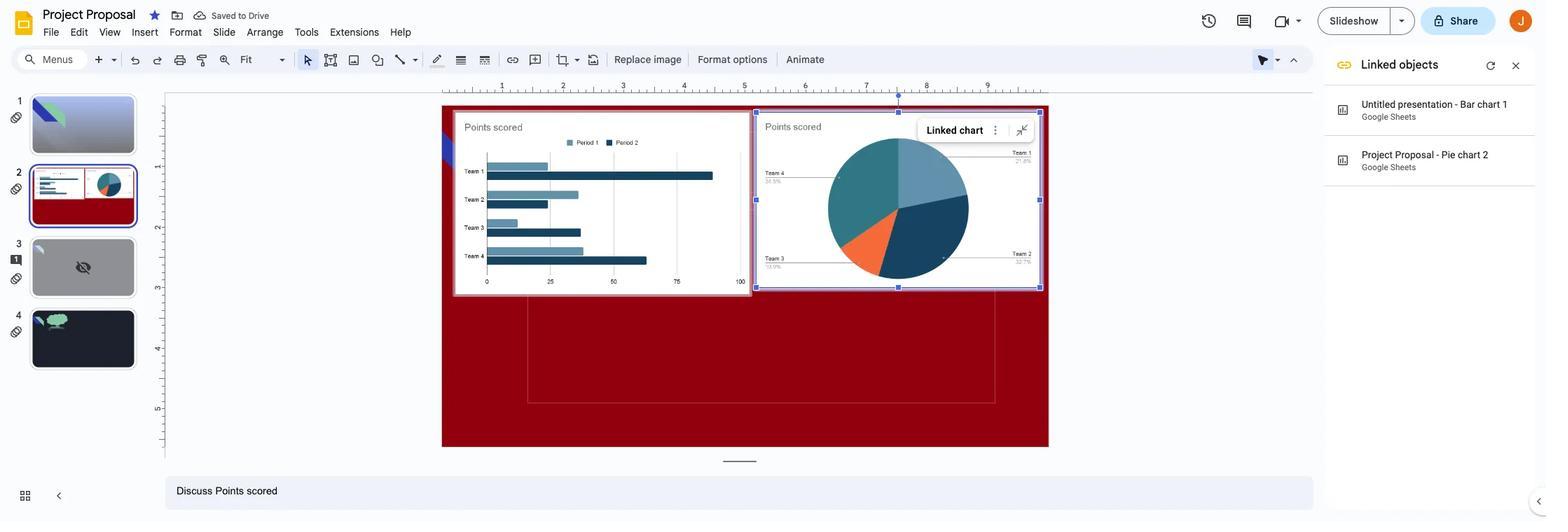 Task type: vqa. For each thing, say whether or not it's contained in the screenshot.
View menu item
yes



Task type: describe. For each thing, give the bounding box(es) containing it.
Zoom field
[[236, 50, 291, 70]]

format menu item
[[164, 24, 208, 41]]

live pointer settings image
[[1272, 50, 1281, 55]]

navigation inside linked objects application
[[0, 79, 154, 521]]

slideshow
[[1330, 15, 1379, 27]]

sheets for presentation
[[1391, 112, 1416, 122]]

replace image
[[614, 53, 682, 66]]

slideshow button
[[1318, 7, 1391, 35]]

saved to drive button
[[190, 6, 273, 25]]

view menu item
[[94, 24, 126, 41]]

2
[[1483, 149, 1489, 160]]

chart for untitled presentation - bar chart 1
[[1478, 99, 1500, 110]]

animate button
[[780, 49, 831, 70]]

menu bar inside menu bar "banner"
[[38, 18, 417, 41]]

share
[[1451, 15, 1478, 27]]

saved to drive
[[212, 10, 269, 21]]

tools menu item
[[289, 24, 325, 41]]

slide menu item
[[208, 24, 241, 41]]

format options button
[[692, 49, 774, 70]]

project proposal - pie chart 2 google sheets
[[1362, 149, 1489, 172]]

share button
[[1421, 7, 1496, 35]]

saved
[[212, 10, 236, 21]]

google for project
[[1362, 163, 1389, 172]]

- for bar
[[1455, 99, 1458, 110]]

objects
[[1399, 58, 1439, 72]]

chart options element
[[918, 118, 1037, 142]]

1 vertical spatial chart
[[960, 125, 983, 136]]

main toolbar
[[87, 49, 832, 70]]

chart for project proposal - pie chart 2
[[1458, 149, 1481, 160]]

bar
[[1461, 99, 1475, 110]]

untitled presentation - bar chart 1 google sheets
[[1362, 99, 1508, 122]]

linked chart options image
[[989, 123, 1003, 138]]

linked objects application
[[0, 0, 1546, 521]]

to
[[238, 10, 246, 21]]

replace
[[614, 53, 651, 66]]

linked for linked objects
[[1361, 58, 1397, 72]]

tools
[[295, 26, 319, 39]]

presentation
[[1398, 99, 1453, 110]]

untitled presentation - bar chart 1 element
[[1362, 99, 1508, 110]]

border dash option
[[477, 50, 493, 69]]

arrange
[[247, 26, 284, 39]]

linked objects
[[1361, 58, 1439, 72]]

project
[[1362, 149, 1393, 160]]

replace image button
[[610, 49, 685, 70]]

image
[[654, 53, 682, 66]]

linked chart
[[927, 125, 983, 136]]



Task type: locate. For each thing, give the bounding box(es) containing it.
- inside project proposal - pie chart 2 google sheets
[[1437, 149, 1439, 160]]

google down untitled
[[1362, 112, 1389, 122]]

border weight option
[[453, 50, 469, 69]]

file menu item
[[38, 24, 65, 41]]

chart left "linked chart options" image
[[960, 125, 983, 136]]

extensions menu item
[[325, 24, 385, 41]]

shape image
[[370, 50, 386, 69]]

- inside untitled presentation - bar chart 1 google sheets
[[1455, 99, 1458, 110]]

insert image image
[[346, 50, 362, 69]]

- for pie
[[1437, 149, 1439, 160]]

linked for linked chart
[[927, 125, 957, 136]]

2 google from the top
[[1362, 163, 1389, 172]]

navigation
[[0, 79, 154, 521]]

1 vertical spatial google
[[1362, 163, 1389, 172]]

insert
[[132, 26, 158, 39]]

format left slide
[[170, 26, 202, 39]]

format inside format menu item
[[170, 26, 202, 39]]

1 vertical spatial format
[[698, 53, 731, 66]]

sheets for proposal
[[1391, 163, 1416, 172]]

format for format options
[[698, 53, 731, 66]]

format for format
[[170, 26, 202, 39]]

linked
[[1361, 58, 1397, 72], [927, 125, 957, 136]]

google inside untitled presentation - bar chart 1 google sheets
[[1362, 112, 1389, 122]]

edit
[[71, 26, 88, 39]]

2 vertical spatial chart
[[1458, 149, 1481, 160]]

options
[[733, 53, 768, 66]]

Star checkbox
[[145, 6, 165, 25]]

1 horizontal spatial -
[[1455, 99, 1458, 110]]

pie
[[1442, 149, 1456, 160]]

slide
[[213, 26, 236, 39]]

view
[[99, 26, 121, 39]]

extensions
[[330, 26, 379, 39]]

0 vertical spatial google
[[1362, 112, 1389, 122]]

Zoom text field
[[238, 50, 277, 69]]

untitled
[[1362, 99, 1396, 110]]

0 horizontal spatial linked
[[927, 125, 957, 136]]

chart inside untitled presentation - bar chart 1 google sheets
[[1478, 99, 1500, 110]]

- left the bar on the top of page
[[1455, 99, 1458, 110]]

1 sheets from the top
[[1391, 112, 1416, 122]]

drive
[[248, 10, 269, 21]]

google for untitled
[[1362, 112, 1389, 122]]

0 horizontal spatial -
[[1437, 149, 1439, 160]]

sheets down proposal
[[1391, 163, 1416, 172]]

chart inside project proposal - pie chart 2 google sheets
[[1458, 149, 1481, 160]]

proposal
[[1395, 149, 1434, 160]]

1 horizontal spatial linked
[[1361, 58, 1397, 72]]

menu bar containing file
[[38, 18, 417, 41]]

help
[[390, 26, 411, 39]]

presentation options image
[[1399, 20, 1405, 22]]

google inside project proposal - pie chart 2 google sheets
[[1362, 163, 1389, 172]]

help menu item
[[385, 24, 417, 41]]

linked inside linked objects section
[[1361, 58, 1397, 72]]

edit menu item
[[65, 24, 94, 41]]

linked left "linked chart options" image
[[927, 125, 957, 136]]

- left pie
[[1437, 149, 1439, 160]]

0 vertical spatial -
[[1455, 99, 1458, 110]]

0 horizontal spatial format
[[170, 26, 202, 39]]

mode and view toolbar
[[1252, 46, 1305, 74]]

1 vertical spatial sheets
[[1391, 163, 1416, 172]]

0 vertical spatial format
[[170, 26, 202, 39]]

-
[[1455, 99, 1458, 110], [1437, 149, 1439, 160]]

linked inside "chart options" element
[[927, 125, 957, 136]]

chart
[[1478, 99, 1500, 110], [960, 125, 983, 136], [1458, 149, 1481, 160]]

sheets down presentation
[[1391, 112, 1416, 122]]

2 sheets from the top
[[1391, 163, 1416, 172]]

0 vertical spatial chart
[[1478, 99, 1500, 110]]

sheets
[[1391, 112, 1416, 122], [1391, 163, 1416, 172]]

1 google from the top
[[1362, 112, 1389, 122]]

linked up untitled
[[1361, 58, 1397, 72]]

file
[[43, 26, 59, 39]]

google
[[1362, 112, 1389, 122], [1362, 163, 1389, 172]]

1 vertical spatial -
[[1437, 149, 1439, 160]]

Menus field
[[18, 50, 88, 69]]

google down project
[[1362, 163, 1389, 172]]

format options
[[698, 53, 768, 66]]

chart left 1
[[1478, 99, 1500, 110]]

border color: dark 2 light gray 1 image
[[429, 50, 445, 68]]

Rename text field
[[38, 6, 144, 22]]

1 horizontal spatial format
[[698, 53, 731, 66]]

sheets inside untitled presentation - bar chart 1 google sheets
[[1391, 112, 1416, 122]]

1 vertical spatial linked
[[927, 125, 957, 136]]

sheets inside project proposal - pie chart 2 google sheets
[[1391, 163, 1416, 172]]

linked objects section
[[1323, 0, 1535, 510]]

select line image
[[409, 50, 418, 55]]

project proposal - pie chart 2 element
[[1362, 149, 1489, 160]]

menu bar banner
[[0, 0, 1546, 521]]

1
[[1503, 99, 1508, 110]]

animate
[[787, 53, 825, 66]]

menu bar
[[38, 18, 417, 41]]

new slide with layout image
[[108, 50, 117, 55]]

format left the options
[[698, 53, 731, 66]]

0 vertical spatial linked
[[1361, 58, 1397, 72]]

format
[[170, 26, 202, 39], [698, 53, 731, 66]]

arrange menu item
[[241, 24, 289, 41]]

format inside format options button
[[698, 53, 731, 66]]

chart left the 2
[[1458, 149, 1481, 160]]

0 vertical spatial sheets
[[1391, 112, 1416, 122]]

insert menu item
[[126, 24, 164, 41]]



